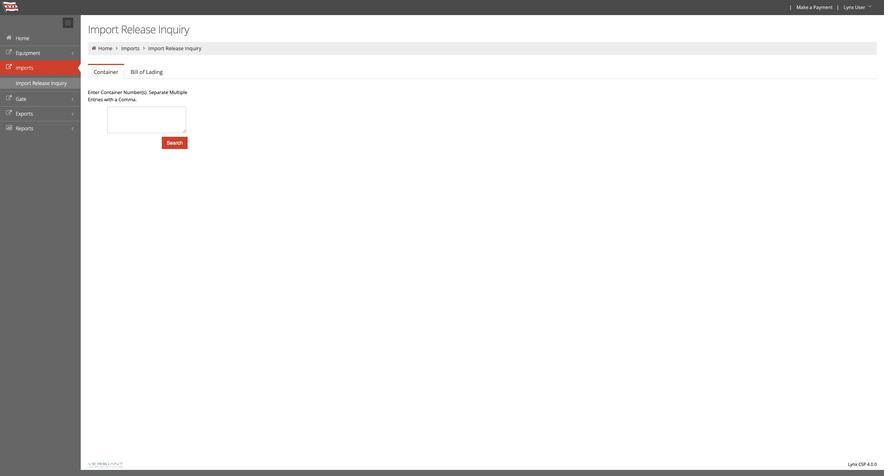 Task type: locate. For each thing, give the bounding box(es) containing it.
1 vertical spatial import
[[148, 45, 164, 52]]

None text field
[[107, 107, 186, 133]]

2 vertical spatial release
[[32, 80, 50, 87]]

equipment link
[[0, 46, 81, 60]]

2 external link image from the top
[[5, 96, 13, 101]]

external link image
[[5, 65, 13, 70]]

container inside enter container number(s).  separate multiple entries with a comma.
[[101, 89, 122, 96]]

0 horizontal spatial import
[[16, 80, 31, 87]]

angle right image up of
[[141, 46, 147, 51]]

1 horizontal spatial angle right image
[[141, 46, 147, 51]]

0 horizontal spatial angle right image
[[114, 46, 120, 51]]

release
[[121, 22, 156, 37], [166, 45, 184, 52], [32, 80, 50, 87]]

2 horizontal spatial release
[[166, 45, 184, 52]]

search button
[[162, 137, 188, 149]]

1 horizontal spatial imports
[[121, 45, 140, 52]]

home image
[[5, 35, 13, 40], [91, 46, 97, 51]]

reports link
[[0, 121, 81, 136]]

0 vertical spatial home image
[[5, 35, 13, 40]]

make a payment link
[[794, 0, 836, 15]]

external link image up bar chart icon
[[5, 111, 13, 116]]

1 vertical spatial container
[[101, 89, 122, 96]]

0 vertical spatial release
[[121, 22, 156, 37]]

a right the with
[[115, 96, 117, 103]]

container
[[94, 68, 118, 75], [101, 89, 122, 96]]

imports
[[121, 45, 140, 52], [16, 64, 33, 71]]

0 vertical spatial import release inquiry
[[88, 22, 189, 37]]

2 vertical spatial external link image
[[5, 111, 13, 116]]

number(s).
[[123, 89, 148, 96]]

1 angle right image from the left
[[114, 46, 120, 51]]

import release inquiry link up gate link on the left top of the page
[[0, 78, 81, 89]]

external link image inside gate link
[[5, 96, 13, 101]]

inquiry for the bottom import release inquiry link
[[51, 80, 67, 87]]

imports up bill
[[121, 45, 140, 52]]

external link image for exports
[[5, 111, 13, 116]]

1 horizontal spatial a
[[810, 4, 813, 10]]

import release inquiry link up lading
[[148, 45, 202, 52]]

0 vertical spatial import
[[88, 22, 119, 37]]

imports link up bill
[[121, 45, 140, 52]]

0 horizontal spatial imports
[[16, 64, 33, 71]]

2 horizontal spatial import
[[148, 45, 164, 52]]

| left make
[[790, 4, 793, 10]]

home
[[16, 35, 29, 42], [98, 45, 113, 52]]

inquiry inside import release inquiry link
[[51, 80, 67, 87]]

a
[[810, 4, 813, 10], [115, 96, 117, 103]]

home up equipment
[[16, 35, 29, 42]]

external link image up external link icon
[[5, 50, 13, 55]]

1 | from the left
[[790, 4, 793, 10]]

lynx user link
[[841, 0, 877, 15]]

user
[[856, 4, 866, 10]]

enter
[[88, 89, 100, 96]]

0 vertical spatial lynx
[[845, 4, 855, 10]]

external link image left gate
[[5, 96, 13, 101]]

external link image inside exports link
[[5, 111, 13, 116]]

0 horizontal spatial release
[[32, 80, 50, 87]]

0 vertical spatial home
[[16, 35, 29, 42]]

1 horizontal spatial home
[[98, 45, 113, 52]]

1 vertical spatial release
[[166, 45, 184, 52]]

1 vertical spatial home image
[[91, 46, 97, 51]]

|
[[790, 4, 793, 10], [837, 4, 840, 10]]

1 vertical spatial a
[[115, 96, 117, 103]]

of
[[140, 68, 145, 75]]

1 external link image from the top
[[5, 50, 13, 55]]

container up enter
[[94, 68, 118, 75]]

imports link
[[121, 45, 140, 52], [0, 60, 81, 75]]

1 horizontal spatial import release inquiry link
[[148, 45, 202, 52]]

3 external link image from the top
[[5, 111, 13, 116]]

home image up container link
[[91, 46, 97, 51]]

1 vertical spatial inquiry
[[185, 45, 202, 52]]

container up the with
[[101, 89, 122, 96]]

lynx
[[845, 4, 855, 10], [849, 461, 858, 468]]

search
[[167, 140, 183, 146]]

lynx left csp
[[849, 461, 858, 468]]

imports link down equipment
[[0, 60, 81, 75]]

lading
[[146, 68, 163, 75]]

external link image for equipment
[[5, 50, 13, 55]]

inquiry for import release inquiry link to the top
[[185, 45, 202, 52]]

1 horizontal spatial |
[[837, 4, 840, 10]]

home link up container link
[[98, 45, 113, 52]]

lynx for lynx csp 4.0.0
[[849, 461, 858, 468]]

1 vertical spatial lynx
[[849, 461, 858, 468]]

imports down equipment
[[16, 64, 33, 71]]

import
[[88, 22, 119, 37], [148, 45, 164, 52], [16, 80, 31, 87]]

home up container link
[[98, 45, 113, 52]]

angle right image up container link
[[114, 46, 120, 51]]

a right make
[[810, 4, 813, 10]]

lynx left user
[[845, 4, 855, 10]]

home image inside home link
[[5, 35, 13, 40]]

separate
[[149, 89, 168, 96]]

1 horizontal spatial imports link
[[121, 45, 140, 52]]

0 horizontal spatial a
[[115, 96, 117, 103]]

0 vertical spatial external link image
[[5, 50, 13, 55]]

1 horizontal spatial import
[[88, 22, 119, 37]]

with
[[104, 96, 114, 103]]

0 horizontal spatial import release inquiry link
[[0, 78, 81, 89]]

external link image inside equipment link
[[5, 50, 13, 55]]

1 vertical spatial import release inquiry
[[148, 45, 202, 52]]

0 vertical spatial a
[[810, 4, 813, 10]]

0 horizontal spatial imports link
[[0, 60, 81, 75]]

angle right image
[[114, 46, 120, 51], [141, 46, 147, 51]]

0 horizontal spatial home image
[[5, 35, 13, 40]]

import release inquiry link
[[148, 45, 202, 52], [0, 78, 81, 89]]

home link up equipment
[[0, 31, 81, 46]]

0 horizontal spatial |
[[790, 4, 793, 10]]

import release inquiry
[[88, 22, 189, 37], [148, 45, 202, 52], [16, 80, 67, 87]]

home link
[[0, 31, 81, 46], [98, 45, 113, 52]]

| right payment
[[837, 4, 840, 10]]

home image up external link icon
[[5, 35, 13, 40]]

1 vertical spatial external link image
[[5, 96, 13, 101]]

external link image
[[5, 50, 13, 55], [5, 96, 13, 101], [5, 111, 13, 116]]

inquiry
[[158, 22, 189, 37], [185, 45, 202, 52], [51, 80, 67, 87]]

comma.
[[119, 96, 137, 103]]

enter container number(s).  separate multiple entries with a comma.
[[88, 89, 187, 103]]

0 vertical spatial imports
[[121, 45, 140, 52]]

0 vertical spatial container
[[94, 68, 118, 75]]

2 vertical spatial inquiry
[[51, 80, 67, 87]]

0 vertical spatial inquiry
[[158, 22, 189, 37]]



Task type: describe. For each thing, give the bounding box(es) containing it.
multiple
[[170, 89, 187, 96]]

bill of lading link
[[125, 65, 169, 79]]

1 vertical spatial home
[[98, 45, 113, 52]]

lynx csp 4.0.0
[[849, 461, 878, 468]]

external link image for gate
[[5, 96, 13, 101]]

make a payment
[[797, 4, 833, 10]]

bill of lading
[[131, 68, 163, 75]]

equipment
[[16, 50, 40, 56]]

csp
[[859, 461, 867, 468]]

a inside enter container number(s).  separate multiple entries with a comma.
[[115, 96, 117, 103]]

gate link
[[0, 92, 81, 106]]

1 horizontal spatial home image
[[91, 46, 97, 51]]

1 vertical spatial imports
[[16, 64, 33, 71]]

2 angle right image from the left
[[141, 46, 147, 51]]

make
[[797, 4, 809, 10]]

angle down image
[[867, 4, 874, 9]]

4.0.0
[[868, 461, 878, 468]]

2 vertical spatial import
[[16, 80, 31, 87]]

0 horizontal spatial home
[[16, 35, 29, 42]]

1 vertical spatial import release inquiry link
[[0, 78, 81, 89]]

entries
[[88, 96, 103, 103]]

exports link
[[0, 106, 81, 121]]

lynx for lynx user
[[845, 4, 855, 10]]

gate
[[16, 96, 26, 102]]

exports
[[16, 110, 33, 117]]

payment
[[814, 4, 833, 10]]

2 vertical spatial import release inquiry
[[16, 80, 67, 87]]

1 horizontal spatial release
[[121, 22, 156, 37]]

bar chart image
[[5, 125, 13, 130]]

a inside make a payment link
[[810, 4, 813, 10]]

0 vertical spatial imports link
[[121, 45, 140, 52]]

bill
[[131, 68, 138, 75]]

1 horizontal spatial home link
[[98, 45, 113, 52]]

0 vertical spatial import release inquiry link
[[148, 45, 202, 52]]

reports
[[16, 125, 33, 132]]

2 | from the left
[[837, 4, 840, 10]]

versiant image
[[88, 462, 123, 468]]

0 horizontal spatial home link
[[0, 31, 81, 46]]

container link
[[88, 65, 124, 79]]

1 vertical spatial imports link
[[0, 60, 81, 75]]

lynx user
[[845, 4, 866, 10]]



Task type: vqa. For each thing, say whether or not it's contained in the screenshot.
Ming on the left top of the page
no



